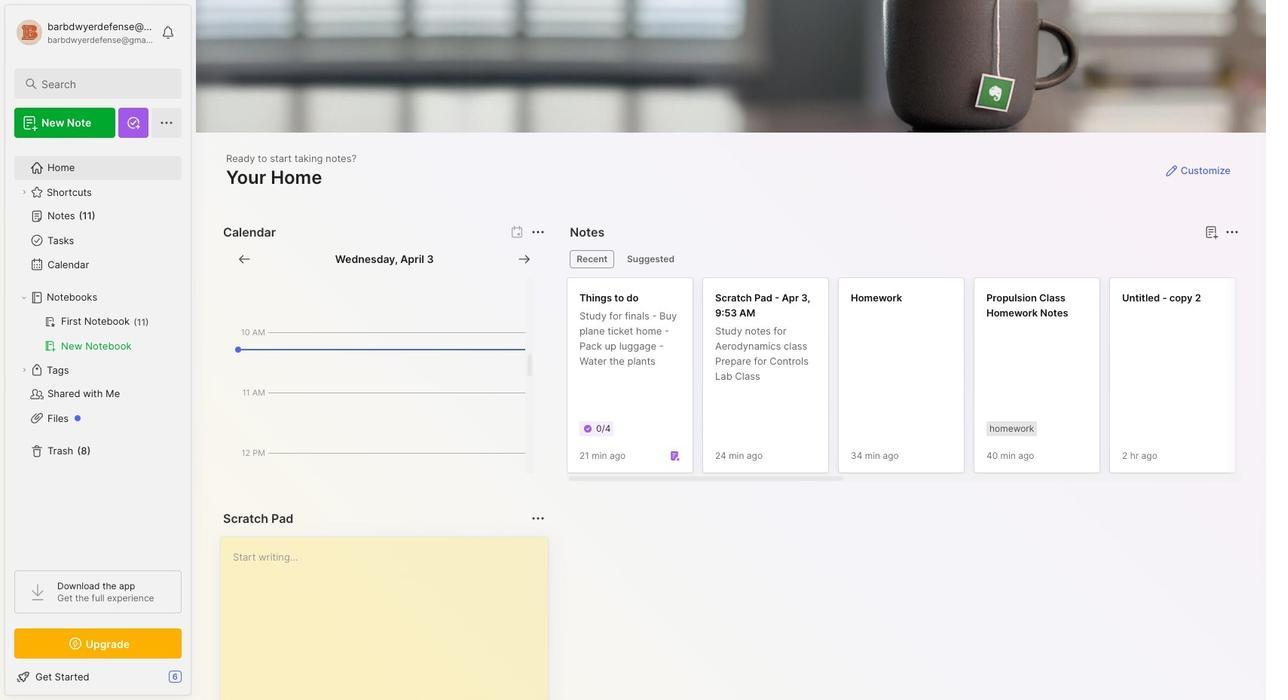 Task type: vqa. For each thing, say whether or not it's contained in the screenshot.
search box inside Main element
yes



Task type: locate. For each thing, give the bounding box(es) containing it.
tab list
[[570, 250, 1238, 268]]

group
[[14, 310, 181, 358]]

None search field
[[41, 75, 168, 93]]

expand notebooks image
[[20, 293, 29, 302]]

Search text field
[[41, 77, 168, 91]]

tree inside main "element"
[[5, 147, 191, 557]]

1 horizontal spatial more actions image
[[1224, 223, 1242, 241]]

1 horizontal spatial tab
[[621, 250, 682, 268]]

tab
[[570, 250, 615, 268], [621, 250, 682, 268]]

row group
[[567, 278, 1267, 483]]

click to collapse image
[[190, 673, 202, 691]]

0 horizontal spatial tab
[[570, 250, 615, 268]]

2 tab from the left
[[621, 250, 682, 268]]

Help and Learning task checklist field
[[5, 665, 191, 689]]

tree
[[5, 147, 191, 557]]

more actions image
[[530, 223, 548, 241], [1224, 223, 1242, 241]]

Account field
[[14, 17, 154, 48]]

0 horizontal spatial more actions image
[[530, 223, 548, 241]]

More actions field
[[528, 222, 549, 243], [1222, 222, 1244, 243], [528, 508, 549, 529]]

none search field inside main "element"
[[41, 75, 168, 93]]

2 more actions image from the left
[[1224, 223, 1242, 241]]



Task type: describe. For each thing, give the bounding box(es) containing it.
main element
[[0, 0, 196, 701]]

1 more actions image from the left
[[530, 223, 548, 241]]

Start writing… text field
[[233, 538, 548, 701]]

Choose date to view field
[[335, 252, 434, 267]]

more actions image
[[530, 510, 548, 528]]

group inside tree
[[14, 310, 181, 358]]

1 tab from the left
[[570, 250, 615, 268]]

expand tags image
[[20, 366, 29, 375]]



